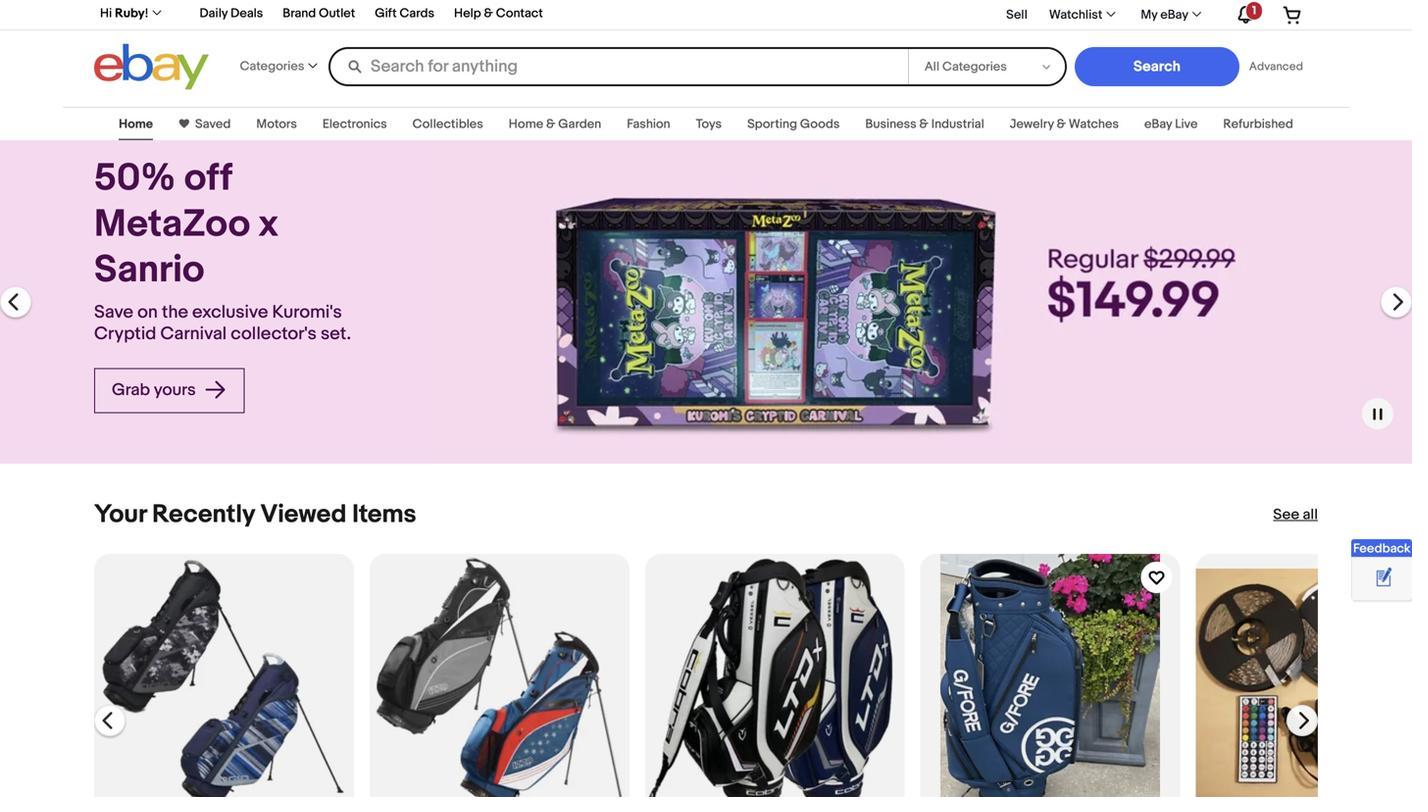 Task type: locate. For each thing, give the bounding box(es) containing it.
& right business
[[920, 117, 929, 132]]

!
[[145, 6, 149, 21]]

& inside account navigation
[[484, 6, 493, 21]]

garden
[[558, 117, 601, 132]]

1 vertical spatial ebay
[[1145, 117, 1172, 132]]

yours
[[154, 380, 196, 401]]

motors link
[[256, 117, 297, 132]]

& for jewelry
[[1057, 117, 1066, 132]]

contact
[[496, 6, 543, 21]]

account navigation
[[89, 0, 1318, 30]]

business
[[865, 117, 917, 132]]

feedback
[[1354, 541, 1411, 557]]

saved
[[195, 117, 231, 132]]

toys
[[696, 117, 722, 132]]

& for help
[[484, 6, 493, 21]]

cryptid
[[94, 323, 156, 345]]

carnival
[[160, 323, 227, 345]]

&
[[484, 6, 493, 21], [546, 117, 556, 132], [920, 117, 929, 132], [1057, 117, 1066, 132]]

home for home
[[119, 117, 153, 132]]

hi ruby !
[[100, 6, 149, 21]]

advanced
[[1249, 60, 1304, 74]]

fashion
[[627, 117, 670, 132]]

help & contact
[[454, 6, 543, 21]]

0 horizontal spatial home
[[119, 117, 153, 132]]

electronics link
[[323, 117, 387, 132]]

sell link
[[998, 7, 1037, 23]]

see all
[[1274, 506, 1318, 524]]

ebay left "live"
[[1145, 117, 1172, 132]]

brand outlet
[[283, 6, 355, 21]]

deals
[[231, 6, 263, 21]]

home & garden
[[509, 117, 601, 132]]

watchlist
[[1049, 7, 1103, 22]]

0 vertical spatial ebay
[[1161, 7, 1189, 22]]

home
[[119, 117, 153, 132], [509, 117, 544, 132]]

home left garden
[[509, 117, 544, 132]]

see all link
[[1274, 505, 1318, 525]]

1 home from the left
[[119, 117, 153, 132]]

refurbished
[[1223, 117, 1294, 132]]

gift cards
[[375, 6, 435, 21]]

& right help on the left top of page
[[484, 6, 493, 21]]

cards
[[400, 6, 435, 21]]

banner
[[89, 0, 1318, 95]]

categories button
[[234, 46, 323, 88]]

fashion link
[[627, 117, 670, 132]]

50%
[[94, 156, 176, 202]]

2 home from the left
[[509, 117, 544, 132]]

set.
[[321, 323, 351, 345]]

recently
[[152, 500, 255, 530]]

ebay right my
[[1161, 7, 1189, 22]]

ebay
[[1161, 7, 1189, 22], [1145, 117, 1172, 132]]

brand
[[283, 6, 316, 21]]

& right jewelry
[[1057, 117, 1066, 132]]

Search for anything text field
[[331, 49, 904, 84]]

1
[[1252, 4, 1256, 18]]

gift cards link
[[375, 3, 435, 26]]

watchlist link
[[1039, 3, 1124, 27]]

& left garden
[[546, 117, 556, 132]]

sporting goods
[[747, 117, 840, 132]]

home for home & garden
[[509, 117, 544, 132]]

ebay inside account navigation
[[1161, 7, 1189, 22]]

daily deals
[[200, 6, 263, 21]]

sporting goods link
[[747, 117, 840, 132]]

None submit
[[1075, 47, 1240, 86]]

refurbished link
[[1223, 117, 1294, 132]]

home & garden link
[[509, 117, 601, 132]]

your recently viewed items link
[[94, 500, 416, 530]]

50% off metazoo x sanrio main content
[[0, 95, 1412, 797]]

jewelry & watches
[[1010, 117, 1119, 132]]

electronics
[[323, 117, 387, 132]]

banner containing hi
[[89, 0, 1318, 95]]

1 horizontal spatial home
[[509, 117, 544, 132]]

sporting
[[747, 117, 797, 132]]

save
[[94, 301, 133, 323]]

the
[[162, 301, 188, 323]]

home up 50%
[[119, 117, 153, 132]]



Task type: describe. For each thing, give the bounding box(es) containing it.
viewed
[[260, 500, 347, 530]]

sell
[[1006, 7, 1028, 23]]

industrial
[[932, 117, 984, 132]]

daily
[[200, 6, 228, 21]]

sanrio
[[94, 248, 204, 293]]

grab yours
[[112, 380, 200, 401]]

none submit inside banner
[[1075, 47, 1240, 86]]

watches
[[1069, 117, 1119, 132]]

business & industrial
[[865, 117, 984, 132]]

x
[[259, 202, 278, 247]]

exclusive
[[192, 301, 268, 323]]

live
[[1175, 117, 1198, 132]]

my ebay
[[1141, 7, 1189, 22]]

ebay home image
[[94, 43, 209, 90]]

advanced link
[[1240, 47, 1313, 86]]

your
[[94, 500, 147, 530]]

help
[[454, 6, 481, 21]]

help & contact link
[[454, 3, 543, 26]]

jewelry & watches link
[[1010, 117, 1119, 132]]

ebay inside "50% off metazoo x sanrio" main content
[[1145, 117, 1172, 132]]

my ebay link
[[1130, 3, 1210, 27]]

& for business
[[920, 117, 929, 132]]

outlet
[[319, 6, 355, 21]]

collector's
[[231, 323, 317, 345]]

saved link
[[189, 117, 231, 132]]

your shopping cart image
[[1282, 4, 1304, 24]]

business & industrial link
[[865, 117, 984, 132]]

goods
[[800, 117, 840, 132]]

metazoo
[[94, 202, 250, 247]]

ruby
[[115, 6, 145, 21]]

ebay live
[[1145, 117, 1198, 132]]

jewelry
[[1010, 117, 1054, 132]]

1 button
[[1216, 1, 1267, 29]]

collectibles link
[[413, 117, 483, 132]]

brand outlet link
[[283, 3, 355, 26]]

on
[[137, 301, 158, 323]]

daily deals link
[[200, 3, 263, 26]]

gift
[[375, 6, 397, 21]]

see
[[1274, 506, 1300, 524]]

off
[[184, 156, 232, 202]]

your recently viewed items
[[94, 500, 416, 530]]

all
[[1303, 506, 1318, 524]]

items
[[352, 500, 416, 530]]

grab
[[112, 380, 150, 401]]

& for home
[[546, 117, 556, 132]]

toys link
[[696, 117, 722, 132]]

collectibles
[[413, 117, 483, 132]]

categories
[[240, 59, 304, 74]]

kuromi's
[[272, 301, 342, 323]]

motors
[[256, 117, 297, 132]]

50% off metazoo x sanrio save on the exclusive kuromi's cryptid carnival collector's set.
[[94, 156, 351, 345]]

hi
[[100, 6, 112, 21]]

ebay live link
[[1145, 117, 1198, 132]]

my
[[1141, 7, 1158, 22]]

grab yours link
[[94, 368, 245, 413]]

50% off metazoo x sanrio link
[[94, 156, 377, 294]]



Task type: vqa. For each thing, say whether or not it's contained in the screenshot.
off
yes



